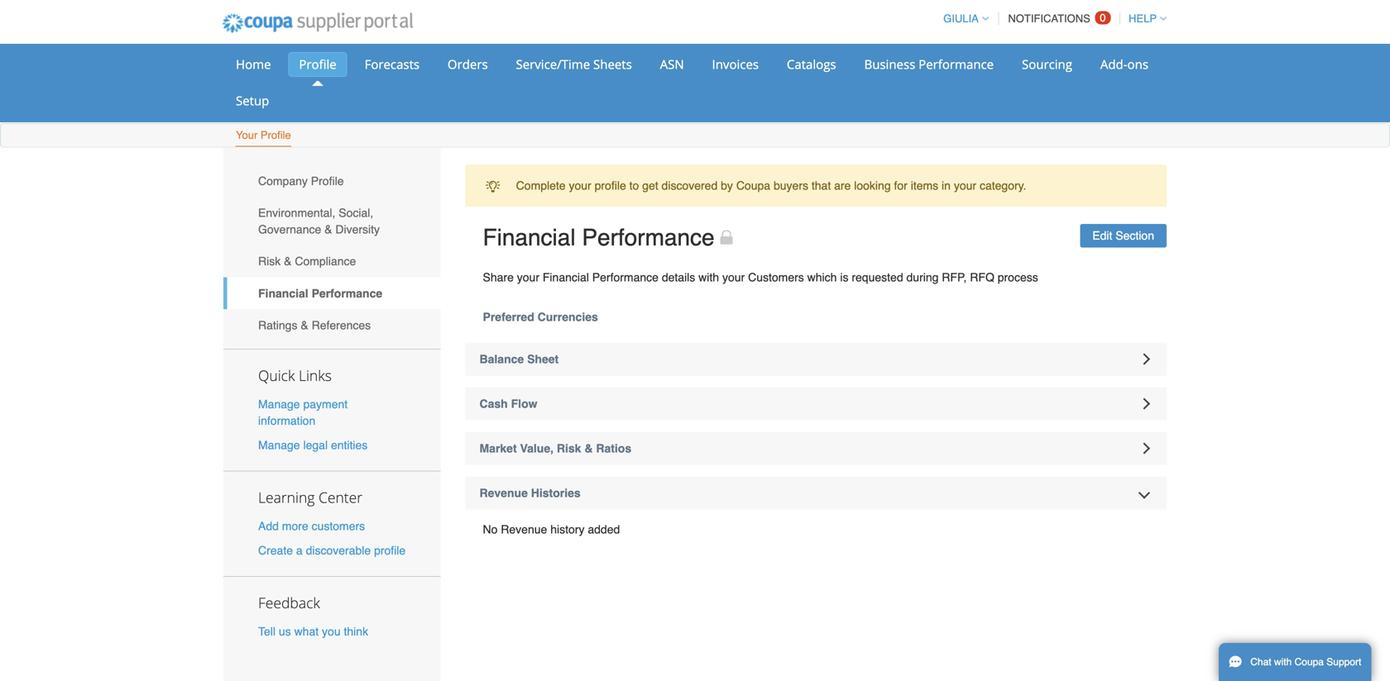 Task type: describe. For each thing, give the bounding box(es) containing it.
complete your profile to get discovered by coupa buyers that are looking for items in your category. alert
[[465, 165, 1167, 207]]

histories
[[531, 487, 581, 500]]

ratios
[[596, 442, 631, 456]]

notifications
[[1008, 12, 1090, 25]]

manage legal entities
[[258, 439, 368, 452]]

diversity
[[335, 223, 380, 236]]

chat
[[1251, 657, 1271, 669]]

feedback
[[258, 594, 320, 613]]

edit
[[1092, 229, 1112, 243]]

a
[[296, 544, 303, 558]]

cash flow button
[[465, 388, 1167, 421]]

1 vertical spatial profile
[[374, 544, 406, 558]]

0 horizontal spatial financial performance
[[258, 287, 382, 300]]

service/time sheets
[[516, 56, 632, 73]]

your left "customers"
[[722, 271, 745, 284]]

payment
[[303, 398, 348, 411]]

environmental, social, governance & diversity
[[258, 206, 380, 236]]

complete your profile to get discovered by coupa buyers that are looking for items in your category.
[[516, 179, 1026, 193]]

ratings & references link
[[223, 310, 441, 342]]

add-ons link
[[1090, 52, 1159, 77]]

invoices link
[[701, 52, 770, 77]]

financial performance link
[[223, 278, 441, 310]]

customers
[[748, 271, 804, 284]]

notifications 0
[[1008, 12, 1106, 25]]

market value, risk & ratios button
[[465, 432, 1167, 465]]

profile inside alert
[[595, 179, 626, 193]]

catalogs link
[[776, 52, 847, 77]]

asn link
[[649, 52, 695, 77]]

no revenue history added
[[483, 523, 620, 537]]

edit section
[[1092, 229, 1154, 243]]

0 vertical spatial financial
[[483, 225, 576, 251]]

balance sheet heading
[[465, 343, 1167, 376]]

0 vertical spatial profile
[[299, 56, 337, 73]]

learning
[[258, 488, 315, 508]]

center
[[319, 488, 362, 508]]

coupa inside alert
[[736, 179, 770, 193]]

revenue histories
[[480, 487, 581, 500]]

tell
[[258, 625, 276, 639]]

are
[[834, 179, 851, 193]]

risk & compliance link
[[223, 246, 441, 278]]

information
[[258, 415, 315, 428]]

add-ons
[[1100, 56, 1148, 73]]

manage payment information link
[[258, 398, 348, 428]]

business performance link
[[854, 52, 1005, 77]]

quick links
[[258, 366, 332, 386]]

business
[[864, 56, 915, 73]]

2 vertical spatial financial
[[258, 287, 308, 300]]

orders link
[[437, 52, 499, 77]]

profile link
[[288, 52, 347, 77]]

& right 'ratings'
[[301, 319, 308, 332]]

balance
[[480, 353, 524, 366]]

legal
[[303, 439, 328, 452]]

company
[[258, 174, 308, 188]]

forecasts link
[[354, 52, 430, 77]]

quick
[[258, 366, 295, 386]]

what
[[294, 625, 319, 639]]

no
[[483, 523, 498, 537]]

chat with coupa support button
[[1219, 644, 1371, 682]]

for
[[894, 179, 908, 193]]

forecasts
[[365, 56, 420, 73]]

add more customers
[[258, 520, 365, 533]]

0 horizontal spatial risk
[[258, 255, 281, 268]]

0
[[1100, 12, 1106, 24]]

to
[[629, 179, 639, 193]]

your right share
[[517, 271, 539, 284]]

risk inside dropdown button
[[557, 442, 581, 456]]

flow
[[511, 398, 537, 411]]

your
[[236, 129, 258, 141]]

ratings
[[258, 319, 297, 332]]

value,
[[520, 442, 554, 456]]

history
[[550, 523, 585, 537]]

help
[[1129, 12, 1157, 25]]

home
[[236, 56, 271, 73]]

asn
[[660, 56, 684, 73]]

cash flow heading
[[465, 388, 1167, 421]]

business performance
[[864, 56, 994, 73]]

links
[[299, 366, 332, 386]]

revenue histories button
[[465, 477, 1167, 510]]

create a discoverable profile link
[[258, 544, 406, 558]]

during
[[906, 271, 939, 284]]

get
[[642, 179, 658, 193]]



Task type: locate. For each thing, give the bounding box(es) containing it.
0 vertical spatial financial performance
[[483, 225, 715, 251]]

create a discoverable profile
[[258, 544, 406, 558]]

learning center
[[258, 488, 362, 508]]

with right details
[[699, 271, 719, 284]]

references
[[312, 319, 371, 332]]

1 vertical spatial risk
[[557, 442, 581, 456]]

financial performance down the compliance
[[258, 287, 382, 300]]

0 horizontal spatial coupa
[[736, 179, 770, 193]]

0 vertical spatial coupa
[[736, 179, 770, 193]]

entities
[[331, 439, 368, 452]]

tell us what you think
[[258, 625, 368, 639]]

1 horizontal spatial profile
[[595, 179, 626, 193]]

added
[[588, 523, 620, 537]]

risk right value,
[[557, 442, 581, 456]]

1 horizontal spatial risk
[[557, 442, 581, 456]]

1 vertical spatial financial performance
[[258, 287, 382, 300]]

profile up environmental, social, governance & diversity link
[[311, 174, 344, 188]]

navigation
[[936, 2, 1167, 35]]

1 vertical spatial manage
[[258, 439, 300, 452]]

revenue inside revenue histories dropdown button
[[480, 487, 528, 500]]

governance
[[258, 223, 321, 236]]

your profile link
[[235, 125, 292, 147]]

financial
[[483, 225, 576, 251], [543, 271, 589, 284], [258, 287, 308, 300]]

0 horizontal spatial profile
[[374, 544, 406, 558]]

balance sheet button
[[465, 343, 1167, 376]]

looking
[[854, 179, 891, 193]]

add more customers link
[[258, 520, 365, 533]]

revenue up no
[[480, 487, 528, 500]]

customers
[[312, 520, 365, 533]]

manage down information
[[258, 439, 300, 452]]

0 vertical spatial risk
[[258, 255, 281, 268]]

chat with coupa support
[[1251, 657, 1361, 669]]

ratings & references
[[258, 319, 371, 332]]

2 vertical spatial profile
[[311, 174, 344, 188]]

& down governance
[[284, 255, 292, 268]]

category.
[[980, 179, 1026, 193]]

performance down giulia
[[919, 56, 994, 73]]

1 vertical spatial revenue
[[501, 523, 547, 537]]

1 manage from the top
[[258, 398, 300, 411]]

performance up references
[[312, 287, 382, 300]]

revenue right no
[[501, 523, 547, 537]]

financial performance
[[483, 225, 715, 251], [258, 287, 382, 300]]

service/time
[[516, 56, 590, 73]]

manage for manage legal entities
[[258, 439, 300, 452]]

balance sheet
[[480, 353, 559, 366]]

preferred currencies
[[483, 311, 598, 324]]

company profile
[[258, 174, 344, 188]]

giulia
[[943, 12, 979, 25]]

risk down governance
[[258, 255, 281, 268]]

performance up details
[[582, 225, 715, 251]]

rfp,
[[942, 271, 967, 284]]

revenue histories heading
[[465, 477, 1167, 510]]

in
[[942, 179, 951, 193]]

preferred
[[483, 311, 534, 324]]

profile right discoverable
[[374, 544, 406, 558]]

create
[[258, 544, 293, 558]]

discoverable
[[306, 544, 371, 558]]

navigation containing notifications 0
[[936, 2, 1167, 35]]

you
[[322, 625, 341, 639]]

profile for company profile
[[311, 174, 344, 188]]

process
[[998, 271, 1038, 284]]

requested
[[852, 271, 903, 284]]

0 vertical spatial profile
[[595, 179, 626, 193]]

more
[[282, 520, 308, 533]]

coupa right by
[[736, 179, 770, 193]]

0 vertical spatial with
[[699, 271, 719, 284]]

& left ratios
[[584, 442, 593, 456]]

ons
[[1127, 56, 1148, 73]]

performance left details
[[592, 271, 659, 284]]

1 horizontal spatial financial performance
[[483, 225, 715, 251]]

manage inside manage payment information
[[258, 398, 300, 411]]

by
[[721, 179, 733, 193]]

coupa supplier portal image
[[211, 2, 424, 44]]

manage payment information
[[258, 398, 348, 428]]

your profile
[[236, 129, 291, 141]]

invoices
[[712, 56, 759, 73]]

orders
[[448, 56, 488, 73]]

market value, risk & ratios
[[480, 442, 631, 456]]

0 vertical spatial revenue
[[480, 487, 528, 500]]

sheet
[[527, 353, 559, 366]]

your right complete
[[569, 179, 591, 193]]

& inside environmental, social, governance & diversity
[[324, 223, 332, 236]]

coupa
[[736, 179, 770, 193], [1295, 657, 1324, 669]]

profile
[[595, 179, 626, 193], [374, 544, 406, 558]]

financial up currencies
[[543, 271, 589, 284]]

1 vertical spatial profile
[[261, 129, 291, 141]]

tell us what you think button
[[258, 624, 368, 640]]

service/time sheets link
[[505, 52, 643, 77]]

cash
[[480, 398, 508, 411]]

support
[[1327, 657, 1361, 669]]

add
[[258, 520, 279, 533]]

manage legal entities link
[[258, 439, 368, 452]]

rfq
[[970, 271, 994, 284]]

with inside button
[[1274, 657, 1292, 669]]

currencies
[[538, 311, 598, 324]]

buyers
[[774, 179, 808, 193]]

financial up 'ratings'
[[258, 287, 308, 300]]

manage
[[258, 398, 300, 411], [258, 439, 300, 452]]

0 horizontal spatial with
[[699, 271, 719, 284]]

1 vertical spatial financial
[[543, 271, 589, 284]]

risk & compliance
[[258, 255, 356, 268]]

share your financial performance details with your customers which is requested during rfp, rfq process
[[483, 271, 1038, 284]]

coupa inside button
[[1295, 657, 1324, 669]]

add-
[[1100, 56, 1127, 73]]

1 vertical spatial with
[[1274, 657, 1292, 669]]

market value, risk & ratios heading
[[465, 432, 1167, 465]]

environmental, social, governance & diversity link
[[223, 197, 441, 246]]

& left diversity
[[324, 223, 332, 236]]

profile down coupa supplier portal image
[[299, 56, 337, 73]]

profile right "your"
[[261, 129, 291, 141]]

company profile link
[[223, 165, 441, 197]]

2 manage from the top
[[258, 439, 300, 452]]

setup link
[[225, 89, 280, 113]]

compliance
[[295, 255, 356, 268]]

giulia link
[[936, 12, 989, 25]]

1 horizontal spatial coupa
[[1295, 657, 1324, 669]]

think
[[344, 625, 368, 639]]

catalogs
[[787, 56, 836, 73]]

1 horizontal spatial with
[[1274, 657, 1292, 669]]

&
[[324, 223, 332, 236], [284, 255, 292, 268], [301, 319, 308, 332], [584, 442, 593, 456]]

& inside dropdown button
[[584, 442, 593, 456]]

profile
[[299, 56, 337, 73], [261, 129, 291, 141], [311, 174, 344, 188]]

coupa left "support"
[[1295, 657, 1324, 669]]

us
[[279, 625, 291, 639]]

revenue
[[480, 487, 528, 500], [501, 523, 547, 537]]

is
[[840, 271, 849, 284]]

manage for manage payment information
[[258, 398, 300, 411]]

sourcing link
[[1011, 52, 1083, 77]]

with right the chat
[[1274, 657, 1292, 669]]

financial up share
[[483, 225, 576, 251]]

1 vertical spatial coupa
[[1295, 657, 1324, 669]]

which
[[807, 271, 837, 284]]

0 vertical spatial manage
[[258, 398, 300, 411]]

financial performance down to
[[483, 225, 715, 251]]

profile left to
[[595, 179, 626, 193]]

market
[[480, 442, 517, 456]]

manage up information
[[258, 398, 300, 411]]

details
[[662, 271, 695, 284]]

profile for your profile
[[261, 129, 291, 141]]

cash flow
[[480, 398, 537, 411]]

your right in
[[954, 179, 976, 193]]

section
[[1116, 229, 1154, 243]]



Task type: vqa. For each thing, say whether or not it's contained in the screenshot.
NOTIFICATIONS
yes



